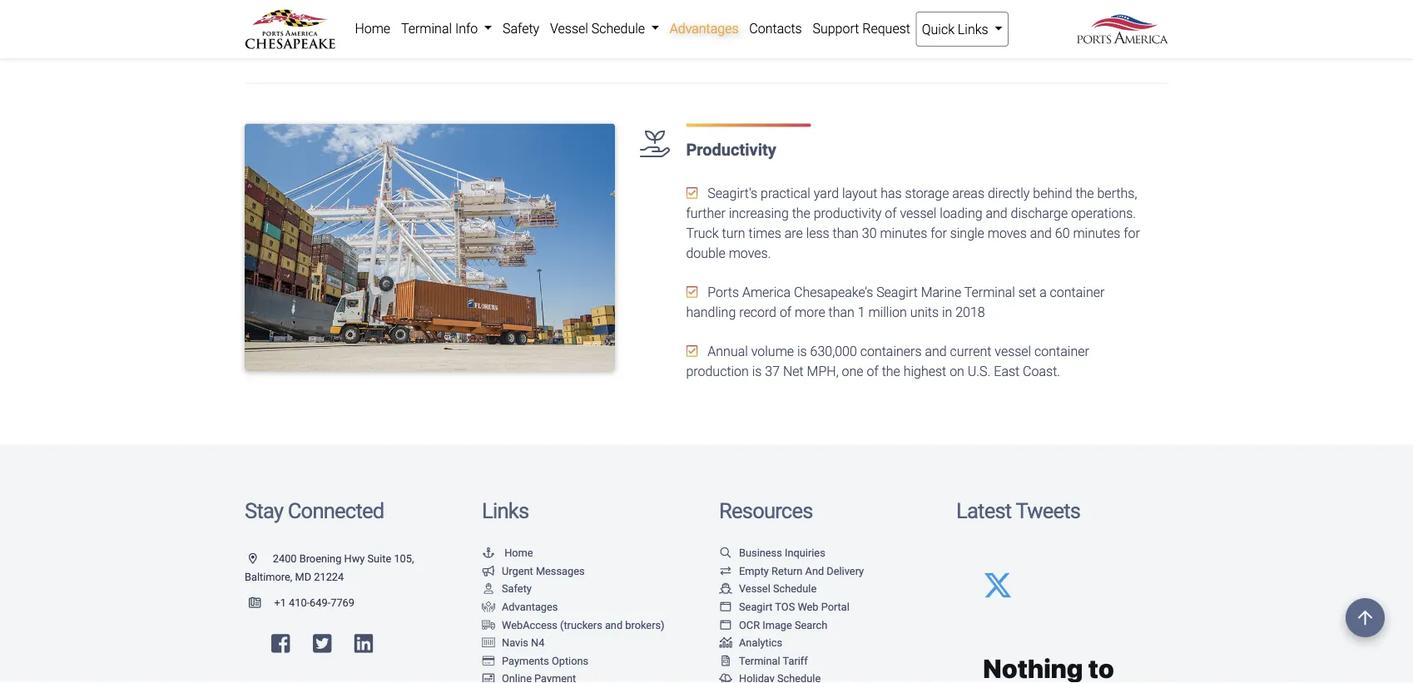 Task type: locate. For each thing, give the bounding box(es) containing it.
and inside annual volume is 630,000 containers and current vessel container production is 37 net mph, one of the highest on u.s. east coast.
[[925, 344, 947, 360]]

tariff
[[783, 655, 808, 667]]

is left "37"
[[752, 364, 762, 380]]

support request link
[[807, 12, 916, 45]]

ocr
[[739, 619, 760, 631]]

0 horizontal spatial links
[[482, 498, 529, 524]]

container inside ports america chesapeake's seagirt marine terminal set a container handling record of more than 1 million units in 2018
[[1050, 285, 1105, 301]]

empty return and delivery
[[739, 565, 864, 577]]

1 vertical spatial of
[[780, 305, 792, 321]]

file invoice image
[[719, 655, 732, 666]]

a
[[1040, 285, 1047, 301]]

ocr image search
[[739, 619, 827, 631]]

for
[[931, 226, 947, 241], [1124, 226, 1140, 241]]

ports america chesapeake's seagirt marine terminal set a container handling record of more than 1 million units in 2018
[[686, 285, 1105, 321]]

0 horizontal spatial the
[[792, 206, 810, 222]]

0 vertical spatial advantages
[[670, 20, 739, 36]]

safety right "info"
[[503, 20, 539, 36]]

seagirt up ocr
[[739, 601, 773, 613]]

discharge
[[1011, 206, 1068, 222]]

minutes
[[880, 226, 927, 241], [1073, 226, 1120, 241]]

yard
[[814, 186, 839, 202]]

630,000
[[810, 344, 857, 360]]

stay connected
[[245, 498, 384, 524]]

terminal down analytics
[[739, 655, 780, 667]]

of left more at the top of the page
[[780, 305, 792, 321]]

contacts
[[749, 20, 802, 36]]

0 horizontal spatial is
[[752, 364, 762, 380]]

increasing
[[729, 206, 789, 222]]

than
[[833, 226, 859, 241], [829, 305, 855, 321]]

0 horizontal spatial home
[[355, 20, 390, 36]]

check square image up further
[[686, 187, 698, 200]]

check square image for annual volume is 630,000 containers and current vessel container production is 37 net mph, one of the highest on u.s. east coast.
[[686, 345, 698, 358]]

america
[[742, 285, 791, 301]]

request
[[862, 20, 910, 36]]

1 vertical spatial vessel
[[739, 583, 770, 595]]

set
[[1018, 285, 1036, 301]]

check square image
[[686, 187, 698, 200], [686, 286, 698, 299], [686, 345, 698, 358]]

0 vertical spatial the
[[1076, 186, 1094, 202]]

2 vertical spatial the
[[882, 364, 900, 380]]

1 vertical spatial seagirt
[[739, 601, 773, 613]]

chesapeake's
[[794, 285, 873, 301]]

0 vertical spatial vessel schedule link
[[545, 12, 664, 45]]

containers
[[860, 344, 922, 360]]

safety link right "info"
[[497, 12, 545, 45]]

advantages left contacts
[[670, 20, 739, 36]]

home link up urgent
[[482, 547, 533, 559]]

0 horizontal spatial minutes
[[880, 226, 927, 241]]

of inside ports america chesapeake's seagirt marine terminal set a container handling record of more than 1 million units in 2018
[[780, 305, 792, 321]]

2 vertical spatial of
[[867, 364, 879, 380]]

info
[[455, 20, 478, 36]]

facebook square image
[[271, 633, 290, 654]]

1 vertical spatial home
[[504, 547, 533, 559]]

advantages
[[670, 20, 739, 36], [502, 601, 558, 613]]

phone office image
[[249, 598, 274, 608]]

business inquiries
[[739, 547, 825, 559]]

quick links
[[922, 21, 992, 37]]

of down has
[[885, 206, 897, 222]]

0 vertical spatial schedule
[[591, 20, 645, 36]]

0 vertical spatial vessel schedule
[[550, 20, 648, 36]]

1 vertical spatial safety link
[[482, 583, 532, 595]]

0 horizontal spatial of
[[780, 305, 792, 321]]

than left 1
[[829, 305, 855, 321]]

1 vertical spatial container
[[1035, 344, 1089, 360]]

minutes right 30 on the top right
[[880, 226, 927, 241]]

brokers)
[[625, 619, 665, 631]]

has
[[881, 186, 902, 202]]

vessel up "east"
[[995, 344, 1031, 360]]

seagirt
[[876, 285, 918, 301], [739, 601, 773, 613]]

urgent messages
[[502, 565, 585, 577]]

container for ports america chesapeake's seagirt marine terminal set a container handling record of more than 1 million units in 2018
[[1050, 285, 1105, 301]]

0 horizontal spatial advantages link
[[482, 601, 558, 613]]

1 horizontal spatial home link
[[482, 547, 533, 559]]

links inside 'link'
[[958, 21, 988, 37]]

2 horizontal spatial terminal
[[964, 285, 1015, 301]]

safety link for urgent messages link
[[482, 583, 532, 595]]

minutes down operations.
[[1073, 226, 1120, 241]]

1 vertical spatial vessel
[[995, 344, 1031, 360]]

terminal for terminal info
[[401, 20, 452, 36]]

2018
[[956, 305, 985, 321]]

1 horizontal spatial vessel
[[739, 583, 770, 595]]

0 horizontal spatial for
[[931, 226, 947, 241]]

1 horizontal spatial the
[[882, 364, 900, 380]]

0 horizontal spatial seagirt
[[739, 601, 773, 613]]

tweets
[[1016, 498, 1080, 524]]

of right one
[[867, 364, 879, 380]]

home link left terminal info
[[350, 12, 396, 45]]

1 vertical spatial is
[[752, 364, 762, 380]]

than inside ports america chesapeake's seagirt marine terminal set a container handling record of more than 1 million units in 2018
[[829, 305, 855, 321]]

the up the are
[[792, 206, 810, 222]]

1 vertical spatial safety
[[502, 583, 532, 595]]

ship image
[[719, 583, 732, 594]]

1 horizontal spatial advantages
[[670, 20, 739, 36]]

the up operations.
[[1076, 186, 1094, 202]]

check square image up the production
[[686, 345, 698, 358]]

1 horizontal spatial vessel
[[995, 344, 1031, 360]]

navis n4 link
[[482, 637, 545, 649]]

2 vertical spatial check square image
[[686, 345, 698, 358]]

1 vertical spatial advantages
[[502, 601, 558, 613]]

of inside annual volume is 630,000 containers and current vessel container production is 37 net mph, one of the highest on u.s. east coast.
[[867, 364, 879, 380]]

1 horizontal spatial terminal
[[739, 655, 780, 667]]

payments options link
[[482, 655, 589, 667]]

1 horizontal spatial minutes
[[1073, 226, 1120, 241]]

home left terminal info
[[355, 20, 390, 36]]

than down productivity
[[833, 226, 859, 241]]

safety down urgent
[[502, 583, 532, 595]]

0 horizontal spatial vessel schedule link
[[545, 12, 664, 45]]

1 horizontal spatial advantages link
[[664, 12, 744, 45]]

3 check square image from the top
[[686, 345, 698, 358]]

for down operations.
[[1124, 226, 1140, 241]]

support request
[[813, 20, 910, 36]]

terminal
[[401, 20, 452, 36], [964, 285, 1015, 301], [739, 655, 780, 667]]

links right quick
[[958, 21, 988, 37]]

2 horizontal spatial of
[[885, 206, 897, 222]]

check square image for seagirt's practical yard layout has storage areas directly behind the berths, further increasing the productivity of vessel loading and discharge                                 operations. truck turn times are less than 30 minutes for single moves and 60 minutes for double moves.
[[686, 187, 698, 200]]

1 vertical spatial home link
[[482, 547, 533, 559]]

0 vertical spatial container
[[1050, 285, 1105, 301]]

net
[[783, 364, 804, 380]]

image
[[762, 619, 792, 631]]

analytics image
[[719, 637, 732, 648]]

and
[[986, 206, 1008, 222], [1030, 226, 1052, 241], [925, 344, 947, 360], [605, 619, 623, 631]]

the down containers at the bottom
[[882, 364, 900, 380]]

0 horizontal spatial schedule
[[591, 20, 645, 36]]

schedule
[[591, 20, 645, 36], [773, 583, 817, 595]]

home link for urgent messages link
[[482, 547, 533, 559]]

0 vertical spatial check square image
[[686, 187, 698, 200]]

0 vertical spatial links
[[958, 21, 988, 37]]

in
[[942, 305, 952, 321]]

0 horizontal spatial vessel
[[550, 20, 588, 36]]

advantages link
[[664, 12, 744, 45], [482, 601, 558, 613]]

advantages up webaccess
[[502, 601, 558, 613]]

0 vertical spatial safety
[[503, 20, 539, 36]]

record
[[739, 305, 776, 321]]

1 vertical spatial the
[[792, 206, 810, 222]]

links up anchor icon
[[482, 498, 529, 524]]

0 vertical spatial home link
[[350, 12, 396, 45]]

1 horizontal spatial links
[[958, 21, 988, 37]]

is up the net
[[797, 344, 807, 360]]

safety link down urgent
[[482, 583, 532, 595]]

mph,
[[807, 364, 839, 380]]

1 minutes from the left
[[880, 226, 927, 241]]

options
[[552, 655, 589, 667]]

0 vertical spatial seagirt
[[876, 285, 918, 301]]

web
[[798, 601, 819, 613]]

1 horizontal spatial seagirt
[[876, 285, 918, 301]]

0 vertical spatial vessel
[[900, 206, 937, 222]]

1 vertical spatial check square image
[[686, 286, 698, 299]]

container right a
[[1050, 285, 1105, 301]]

vessel schedule link
[[545, 12, 664, 45], [719, 583, 817, 595]]

for left "single"
[[931, 226, 947, 241]]

1 horizontal spatial for
[[1124, 226, 1140, 241]]

container inside annual volume is 630,000 containers and current vessel container production is 37 net mph, one of the highest on u.s. east coast.
[[1035, 344, 1089, 360]]

advantages link up webaccess
[[482, 601, 558, 613]]

advantages link left contacts
[[664, 12, 744, 45]]

2 check square image from the top
[[686, 286, 698, 299]]

vessel down storage
[[900, 206, 937, 222]]

vessel schedule
[[550, 20, 648, 36], [739, 583, 817, 595]]

safety link
[[497, 12, 545, 45], [482, 583, 532, 595]]

seagirt up million at the right
[[876, 285, 918, 301]]

0 vertical spatial than
[[833, 226, 859, 241]]

1 vertical spatial links
[[482, 498, 529, 524]]

1 vertical spatial schedule
[[773, 583, 817, 595]]

1 horizontal spatial vessel schedule
[[739, 583, 817, 595]]

of inside seagirt's practical yard layout has storage areas directly behind the berths, further increasing the productivity of vessel loading and discharge                                 operations. truck turn times are less than 30 minutes for single moves and 60 minutes for double moves.
[[885, 206, 897, 222]]

649-
[[310, 597, 331, 609]]

0 vertical spatial safety link
[[497, 12, 545, 45]]

0 horizontal spatial home link
[[350, 12, 396, 45]]

1 vertical spatial than
[[829, 305, 855, 321]]

vessel
[[900, 206, 937, 222], [995, 344, 1031, 360]]

0 vertical spatial terminal
[[401, 20, 452, 36]]

inquiries
[[785, 547, 825, 559]]

1 vertical spatial vessel schedule
[[739, 583, 817, 595]]

home link for terminal info link
[[350, 12, 396, 45]]

on
[[950, 364, 964, 380]]

productivity image
[[245, 124, 615, 371]]

0 vertical spatial of
[[885, 206, 897, 222]]

support
[[813, 20, 859, 36]]

0 vertical spatial is
[[797, 344, 807, 360]]

ocr image search link
[[719, 619, 827, 631]]

1 vertical spatial vessel schedule link
[[719, 583, 817, 595]]

seagirt tos web portal link
[[719, 601, 850, 613]]

1
[[858, 305, 865, 321]]

and up highest on the right bottom of the page
[[925, 344, 947, 360]]

navis
[[502, 637, 528, 649]]

check square image up handling
[[686, 286, 698, 299]]

1 check square image from the top
[[686, 187, 698, 200]]

terminal tariff link
[[719, 655, 808, 667]]

home up urgent
[[504, 547, 533, 559]]

u.s.
[[968, 364, 991, 380]]

1 horizontal spatial home
[[504, 547, 533, 559]]

2400 broening hwy suite 105, baltimore, md 21224 link
[[245, 553, 414, 583]]

0 horizontal spatial vessel
[[900, 206, 937, 222]]

go to top image
[[1346, 598, 1385, 638]]

the
[[1076, 186, 1094, 202], [792, 206, 810, 222], [882, 364, 900, 380]]

7769
[[331, 597, 354, 609]]

container up the coast.
[[1035, 344, 1089, 360]]

of for 630,000
[[867, 364, 879, 380]]

vessel inside seagirt's practical yard layout has storage areas directly behind the berths, further increasing the productivity of vessel loading and discharge                                 operations. truck turn times are less than 30 minutes for single moves and 60 minutes for double moves.
[[900, 206, 937, 222]]

2400 broening hwy suite 105, baltimore, md 21224
[[245, 553, 414, 583]]

anchor image
[[482, 548, 495, 558]]

urgent messages link
[[482, 565, 585, 577]]

bullhorn image
[[482, 565, 495, 576]]

browser image
[[719, 619, 732, 630]]

1 vertical spatial terminal
[[964, 285, 1015, 301]]

layout
[[842, 186, 877, 202]]

terminal left "info"
[[401, 20, 452, 36]]

productivity
[[686, 140, 776, 160]]

1 horizontal spatial of
[[867, 364, 879, 380]]

2 horizontal spatial the
[[1076, 186, 1094, 202]]

21224
[[314, 570, 344, 583]]

2 vertical spatial terminal
[[739, 655, 780, 667]]

credit card image
[[482, 655, 495, 666]]

0 horizontal spatial terminal
[[401, 20, 452, 36]]

terminal up 2018
[[964, 285, 1015, 301]]



Task type: describe. For each thing, give the bounding box(es) containing it.
portal
[[821, 601, 850, 613]]

urgent
[[502, 565, 533, 577]]

1 horizontal spatial schedule
[[773, 583, 817, 595]]

return
[[772, 565, 803, 577]]

analytics
[[739, 637, 782, 649]]

turn
[[722, 226, 745, 241]]

business inquiries link
[[719, 547, 825, 559]]

resources
[[719, 498, 813, 524]]

areas
[[952, 186, 985, 202]]

terminal for terminal tariff
[[739, 655, 780, 667]]

one
[[842, 364, 864, 380]]

linkedin image
[[354, 633, 373, 654]]

ports
[[708, 285, 739, 301]]

webaccess (truckers and brokers)
[[502, 619, 665, 631]]

current
[[950, 344, 992, 360]]

the inside annual volume is 630,000 containers and current vessel container production is 37 net mph, one of the highest on u.s. east coast.
[[882, 364, 900, 380]]

tos
[[775, 601, 795, 613]]

navis n4
[[502, 637, 545, 649]]

terminal tariff
[[739, 655, 808, 667]]

0 horizontal spatial vessel schedule
[[550, 20, 648, 36]]

units
[[910, 305, 939, 321]]

md
[[295, 570, 311, 583]]

truck container image
[[482, 619, 495, 630]]

search
[[795, 619, 827, 631]]

production
[[686, 364, 749, 380]]

seagirt inside ports america chesapeake's seagirt marine terminal set a container handling record of more than 1 million units in 2018
[[876, 285, 918, 301]]

annual volume is 630,000 containers and current vessel container production is 37 net mph, one of the highest on u.s. east coast.
[[686, 344, 1089, 380]]

(truckers
[[560, 619, 602, 631]]

credit card front image
[[482, 673, 495, 683]]

seagirt's
[[708, 186, 758, 202]]

hwy
[[344, 553, 365, 565]]

practical
[[761, 186, 811, 202]]

safety link for terminal info link
[[497, 12, 545, 45]]

map marker alt image
[[249, 553, 270, 564]]

less
[[806, 226, 829, 241]]

0 vertical spatial advantages link
[[664, 12, 744, 45]]

0 horizontal spatial advantages
[[502, 601, 558, 613]]

105,
[[394, 553, 414, 565]]

user hard hat image
[[482, 583, 495, 594]]

quick
[[922, 21, 955, 37]]

and up moves
[[986, 206, 1008, 222]]

1 horizontal spatial vessel schedule link
[[719, 583, 817, 595]]

suite
[[367, 553, 391, 565]]

behind
[[1033, 186, 1072, 202]]

business
[[739, 547, 782, 559]]

messages
[[536, 565, 585, 577]]

60
[[1055, 226, 1070, 241]]

n4
[[531, 637, 545, 649]]

delivery
[[827, 565, 864, 577]]

payments
[[502, 655, 549, 667]]

twitter square image
[[313, 633, 332, 654]]

1 horizontal spatial is
[[797, 344, 807, 360]]

volume
[[751, 344, 794, 360]]

bells image
[[719, 673, 732, 683]]

0 vertical spatial home
[[355, 20, 390, 36]]

latest
[[956, 498, 1012, 524]]

quick links link
[[916, 12, 1009, 47]]

coast.
[[1023, 364, 1060, 380]]

and
[[805, 565, 824, 577]]

truck
[[686, 226, 719, 241]]

productivity
[[814, 206, 882, 222]]

+1 410-649-7769
[[274, 597, 354, 609]]

+1
[[274, 597, 286, 609]]

+1 410-649-7769 link
[[245, 597, 354, 609]]

more
[[795, 305, 825, 321]]

0 vertical spatial vessel
[[550, 20, 588, 36]]

handling
[[686, 305, 736, 321]]

million
[[868, 305, 907, 321]]

410-
[[289, 597, 310, 609]]

contacts link
[[744, 12, 807, 45]]

1 for from the left
[[931, 226, 947, 241]]

stay
[[245, 498, 283, 524]]

moves.
[[729, 246, 771, 261]]

terminal info
[[401, 20, 481, 36]]

marine
[[921, 285, 961, 301]]

webaccess
[[502, 619, 557, 631]]

search image
[[719, 548, 732, 558]]

check square image for ports america chesapeake's seagirt marine terminal set a container handling record of more than 1 million units in 2018
[[686, 286, 698, 299]]

exchange image
[[719, 565, 732, 576]]

and down discharge
[[1030, 226, 1052, 241]]

baltimore,
[[245, 570, 292, 583]]

east
[[994, 364, 1020, 380]]

1 vertical spatial advantages link
[[482, 601, 558, 613]]

and left brokers)
[[605, 619, 623, 631]]

storage
[[905, 186, 949, 202]]

connected
[[288, 498, 384, 524]]

37
[[765, 364, 780, 380]]

seagirt's practical yard layout has storage areas directly behind the berths, further increasing the productivity of vessel loading and discharge                                 operations. truck turn times are less than 30 minutes for single moves and 60 minutes for double moves.
[[686, 186, 1140, 261]]

browser image
[[719, 601, 732, 612]]

30
[[862, 226, 877, 241]]

further
[[686, 206, 726, 222]]

2 for from the left
[[1124, 226, 1140, 241]]

2 minutes from the left
[[1073, 226, 1120, 241]]

seagirt tos web portal
[[739, 601, 850, 613]]

are
[[785, 226, 803, 241]]

hand receiving image
[[482, 601, 495, 612]]

annual
[[708, 344, 748, 360]]

than inside seagirt's practical yard layout has storage areas directly behind the berths, further increasing the productivity of vessel loading and discharge                                 operations. truck turn times are less than 30 minutes for single moves and 60 minutes for double moves.
[[833, 226, 859, 241]]

times
[[749, 226, 781, 241]]

vessel inside annual volume is 630,000 containers and current vessel container production is 37 net mph, one of the highest on u.s. east coast.
[[995, 344, 1031, 360]]

operations.
[[1071, 206, 1136, 222]]

2400
[[273, 553, 297, 565]]

broening
[[299, 553, 342, 565]]

terminal info link
[[396, 12, 497, 45]]

container storage image
[[482, 637, 495, 648]]

double
[[686, 246, 726, 261]]

of for layout
[[885, 206, 897, 222]]

container for annual volume is 630,000 containers and current vessel container production is 37 net mph, one of the highest on u.s. east coast.
[[1035, 344, 1089, 360]]

terminal inside ports america chesapeake's seagirt marine terminal set a container handling record of more than 1 million units in 2018
[[964, 285, 1015, 301]]



Task type: vqa. For each thing, say whether or not it's contained in the screenshot.
'Quick Links' "link"
yes



